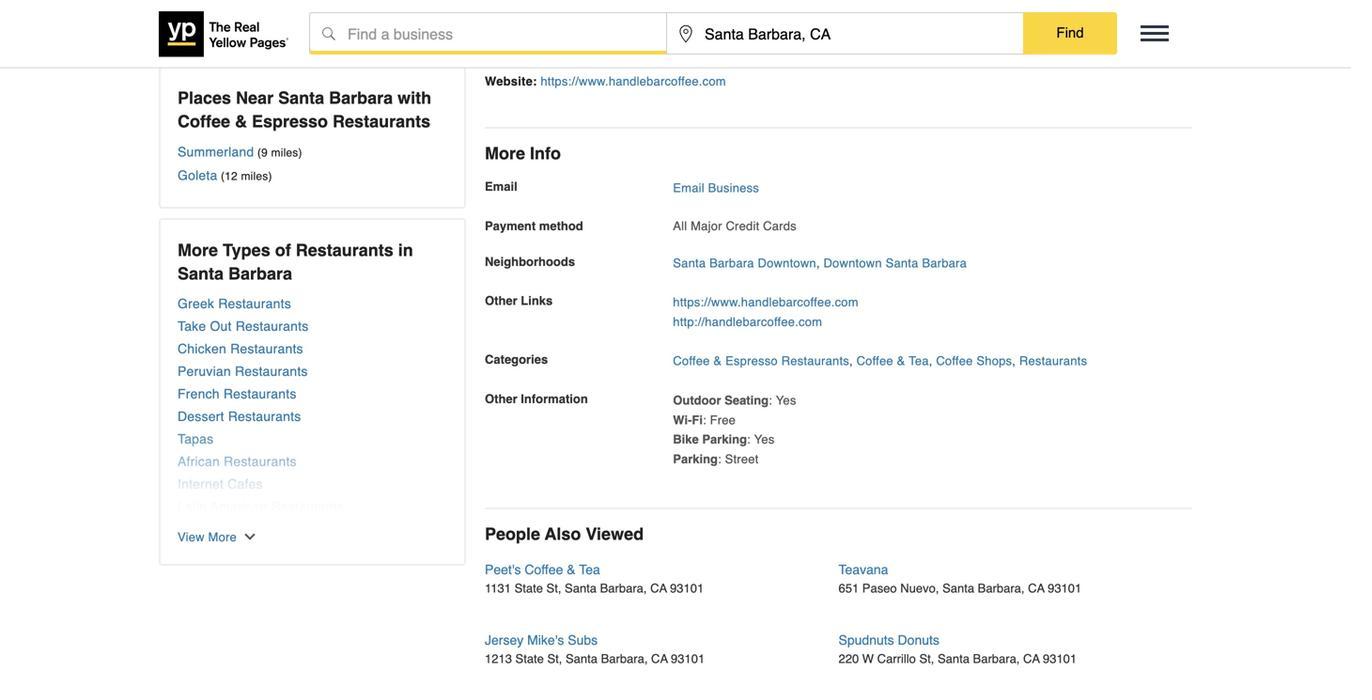 Task type: locate. For each thing, give the bounding box(es) containing it.
0 vertical spatial view
[[388, 12, 415, 26]]

0 vertical spatial parking
[[703, 432, 747, 447]]

1 horizontal spatial espresso
[[726, 354, 778, 368]]

information
[[521, 392, 588, 406]]

latin
[[178, 499, 207, 514]]

93101 for donuts
[[1043, 652, 1077, 666]]

restaurants
[[333, 112, 431, 131], [296, 241, 394, 260], [218, 296, 291, 311], [236, 319, 309, 334], [230, 341, 303, 356], [782, 354, 850, 368], [1020, 354, 1088, 368], [235, 364, 308, 379], [224, 386, 297, 401], [228, 409, 301, 424], [224, 454, 297, 469], [271, 499, 344, 514], [246, 522, 319, 537]]

93101 inside teavana 651 paseo nuevo, santa barbara, ca 93101
[[1048, 582, 1082, 596]]

: yes
[[769, 393, 797, 407], [747, 432, 775, 447]]

espresso up (9
[[252, 112, 328, 131]]

restaurants up the out
[[218, 296, 291, 311]]

: yes down coffee & espresso restaurants link
[[769, 393, 797, 407]]

view
[[388, 12, 415, 26], [178, 530, 205, 544]]

tea down 'viewed' in the left of the page
[[579, 562, 601, 577]]

1 horizontal spatial tea
[[909, 354, 929, 368]]

1 vertical spatial other
[[485, 392, 518, 406]]

dessert
[[178, 409, 224, 424]]

restaurants left in
[[296, 241, 394, 260]]

internet
[[178, 477, 224, 492]]

places near santa barbara with coffee & espresso restaurants
[[178, 88, 432, 131]]

other down categories
[[485, 392, 518, 406]]

& down near
[[235, 112, 247, 131]]

santa inside jersey mike's subs 1213 state st, santa barbara, ca 93101
[[566, 652, 598, 666]]

payment method
[[485, 219, 584, 233]]

email down more info
[[485, 180, 518, 194]]

cafes
[[228, 477, 263, 492]]

african
[[178, 454, 220, 469]]

email up all
[[673, 181, 705, 195]]

more down 'american'
[[208, 530, 237, 544]]

nuevo,
[[901, 582, 940, 596]]

view more down latin
[[178, 530, 237, 544]]

restaurants up chicken restaurants link
[[236, 319, 309, 334]]

: free
[[703, 413, 736, 427]]

0 vertical spatial https://www.handlebarcoffee.com link
[[541, 74, 726, 88]]

: yes up : street
[[747, 432, 775, 447]]

state right the 1131
[[515, 582, 543, 596]]

0 vertical spatial other
[[485, 294, 518, 308]]

& inside peet's coffee & tea 1131 state st, santa barbara, ca 93101
[[567, 562, 576, 577]]

st, down mike's
[[548, 652, 563, 666]]

1 vertical spatial view
[[178, 530, 205, 544]]

restaurants down the french restaurants link
[[228, 409, 301, 424]]

view down latin
[[178, 530, 205, 544]]

barbara, inside jersey mike's subs 1213 state st, santa barbara, ca 93101
[[601, 652, 648, 666]]

find button
[[1024, 12, 1118, 54]]

1 vertical spatial https://www.handlebarcoffee.com
[[673, 295, 859, 309]]

more inside more types of restaurants in santa barbara
[[178, 241, 218, 260]]

canon
[[580, 47, 617, 61]]

places
[[178, 88, 231, 108]]

mike's
[[527, 633, 564, 648]]

email business
[[673, 181, 760, 195]]

1 vertical spatial view more
[[178, 530, 237, 544]]

more info
[[485, 144, 561, 163]]

restaurants right shops
[[1020, 354, 1088, 368]]

miles) down (9
[[241, 170, 272, 183]]

0 vertical spatial miles)
[[271, 146, 302, 159]]

people also viewed
[[485, 525, 644, 544]]

1 vertical spatial tea
[[579, 562, 601, 577]]

restaurants down peruvian restaurants link
[[224, 386, 297, 401]]

trucks
[[212, 544, 252, 559]]

near
[[236, 88, 274, 108]]

0 vertical spatial view more
[[388, 12, 447, 26]]

greek restaurants take out restaurants chicken restaurants peruvian restaurants french restaurants dessert restaurants tapas african restaurants internet cafes latin american restaurants vegetarian restaurants food trucks
[[178, 296, 344, 559]]

, left coffee & tea link
[[850, 354, 853, 368]]

1 vertical spatial espresso
[[726, 354, 778, 368]]

(9
[[257, 146, 268, 159]]

take
[[178, 319, 206, 334]]

& left coffee shops link
[[897, 354, 906, 368]]

st, up mike's
[[547, 582, 562, 596]]

more left types
[[178, 241, 218, 260]]

summerland (9 miles) goleta (12 miles)
[[178, 144, 302, 183]]

viewed
[[586, 525, 644, 544]]

other links
[[485, 294, 553, 308]]

restaurants down with
[[333, 112, 431, 131]]

0 horizontal spatial view
[[178, 530, 205, 544]]

greek restaurants link
[[178, 296, 447, 311]]

latin american restaurants link
[[178, 499, 447, 514]]

2 downtown from the left
[[824, 256, 882, 270]]

ca inside jersey mike's subs 1213 state st, santa barbara, ca 93101
[[652, 652, 668, 666]]

https://www.handlebarcoffee.com
[[541, 74, 726, 88], [673, 295, 859, 309]]

0 horizontal spatial email
[[485, 180, 518, 194]]

1 horizontal spatial email
[[673, 181, 705, 195]]

st, inside jersey mike's subs 1213 state st, santa barbara, ca 93101
[[548, 652, 563, 666]]

other left links
[[485, 294, 518, 308]]

espresso
[[252, 112, 328, 131], [726, 354, 778, 368]]

coffee inside the places near santa barbara with coffee & espresso restaurants
[[178, 112, 230, 131]]

ca for donuts
[[1024, 652, 1040, 666]]

credit
[[726, 219, 760, 233]]

restaurants inside more types of restaurants in santa barbara
[[296, 241, 394, 260]]

parking down bike
[[673, 452, 718, 466]]

website: https://www.handlebarcoffee.com
[[485, 74, 726, 88]]

1 vertical spatial state
[[516, 652, 544, 666]]

https://www.handlebarcoffee.com link
[[541, 74, 726, 88], [673, 295, 859, 309]]

state down mike's
[[516, 652, 544, 666]]

view more up with
[[388, 12, 447, 26]]

1 other from the top
[[485, 294, 518, 308]]

1 horizontal spatial view
[[388, 12, 415, 26]]

st, for subs
[[548, 652, 563, 666]]

2 other from the top
[[485, 392, 518, 406]]

https://www.handlebarcoffee.com link down perdido
[[541, 74, 726, 88]]

barbara
[[329, 88, 393, 108], [710, 256, 755, 270], [923, 256, 967, 270], [228, 264, 292, 283]]

restaurants up food trucks "link"
[[246, 522, 319, 537]]

teavana
[[839, 562, 889, 577]]

santa inside spudnuts donuts 220 w carrillo st, santa barbara, ca 93101
[[938, 652, 970, 666]]

st, down donuts
[[920, 652, 935, 666]]

& inside the places near santa barbara with coffee & espresso restaurants
[[235, 112, 247, 131]]

jersey mike's subs 1213 state st, santa barbara, ca 93101
[[485, 633, 705, 666]]

santa
[[686, 47, 719, 61], [278, 88, 324, 108], [673, 256, 706, 270], [886, 256, 919, 270], [178, 264, 224, 283], [565, 582, 597, 596], [943, 582, 975, 596], [566, 652, 598, 666], [938, 652, 970, 666]]

vegetarian
[[178, 522, 242, 537]]

e
[[568, 47, 576, 61]]

restaurants down https://www.handlebarcoffee.com http://handlebarcoffee.com
[[782, 354, 850, 368]]

method
[[539, 219, 584, 233]]

Find a business text field
[[310, 13, 666, 55]]

1 horizontal spatial downtown
[[824, 256, 882, 270]]

, left the restaurants link
[[1013, 354, 1016, 368]]

0 vertical spatial state
[[515, 582, 543, 596]]

0 vertical spatial espresso
[[252, 112, 328, 131]]

coffee
[[178, 112, 230, 131], [673, 354, 710, 368], [857, 354, 894, 368], [937, 354, 973, 368], [525, 562, 563, 577]]

https://www.handlebarcoffee.com up http://handlebarcoffee.com link
[[673, 295, 859, 309]]

all major credit cards
[[673, 219, 797, 233]]

ca for mike's
[[652, 652, 668, 666]]

https://www.handlebarcoffee.com down perdido
[[541, 74, 726, 88]]

donuts
[[898, 633, 940, 648]]

1 vertical spatial https://www.handlebarcoffee.com link
[[673, 295, 859, 309]]

view up with
[[388, 12, 415, 26]]

0 vertical spatial https://www.handlebarcoffee.com
[[541, 74, 726, 88]]

spudnuts
[[839, 633, 895, 648]]

barbara, inside spudnuts donuts 220 w carrillo st, santa barbara, ca 93101
[[973, 652, 1020, 666]]

st, inside peet's coffee & tea 1131 state st, santa barbara, ca 93101
[[547, 582, 562, 596]]

barbara,
[[723, 47, 771, 61], [600, 582, 647, 596], [978, 582, 1025, 596], [601, 652, 648, 666], [973, 652, 1020, 666]]

st, inside spudnuts donuts 220 w carrillo st, santa barbara, ca 93101
[[920, 652, 935, 666]]

, left coffee shops link
[[929, 354, 933, 368]]

website:
[[485, 74, 537, 88]]

barbara, for donuts
[[973, 652, 1020, 666]]

french
[[178, 386, 220, 401]]

peet's coffee & tea 1131 state st, santa barbara, ca 93101
[[485, 562, 704, 596]]

Where? text field
[[667, 13, 1024, 55]]

ca inside teavana 651 paseo nuevo, santa barbara, ca 93101
[[1029, 582, 1045, 596]]

tea left coffee shops link
[[909, 354, 929, 368]]

barbara, for 128
[[723, 47, 771, 61]]

peruvian
[[178, 364, 231, 379]]

1 downtown from the left
[[758, 256, 817, 270]]

& down "people also viewed"
[[567, 562, 576, 577]]

address:
[[485, 47, 540, 61]]

1213
[[485, 652, 512, 666]]

ca inside spudnuts donuts 220 w carrillo st, santa barbara, ca 93101
[[1024, 652, 1040, 666]]

st, right perdido
[[667, 47, 683, 61]]

more
[[419, 12, 447, 26], [485, 144, 525, 163], [178, 241, 218, 260], [208, 530, 237, 544]]

miles) right (9
[[271, 146, 302, 159]]

goleta link
[[178, 168, 218, 183]]

93101 inside spudnuts donuts 220 w carrillo st, santa barbara, ca 93101
[[1043, 652, 1077, 666]]

0 horizontal spatial downtown
[[758, 256, 817, 270]]

93101
[[795, 47, 830, 61], [670, 582, 704, 596], [1048, 582, 1082, 596], [671, 652, 705, 666], [1043, 652, 1077, 666]]

jersey
[[485, 633, 524, 648]]

santa barbara downtown link
[[673, 256, 817, 270]]

parking down : free
[[703, 432, 747, 447]]

93101 inside jersey mike's subs 1213 state st, santa barbara, ca 93101
[[671, 652, 705, 666]]

espresso down http://handlebarcoffee.com link
[[726, 354, 778, 368]]

1 vertical spatial miles)
[[241, 170, 272, 183]]

0 horizontal spatial espresso
[[252, 112, 328, 131]]

&
[[235, 112, 247, 131], [714, 354, 722, 368], [897, 354, 906, 368], [567, 562, 576, 577]]

downtown
[[758, 256, 817, 270], [824, 256, 882, 270]]

other
[[485, 294, 518, 308], [485, 392, 518, 406]]

all
[[673, 219, 688, 233]]

1 horizontal spatial view more
[[388, 12, 447, 26]]

https://www.handlebarcoffee.com link up http://handlebarcoffee.com link
[[673, 295, 859, 309]]

goleta
[[178, 168, 218, 183]]

coffee shops link
[[937, 354, 1013, 368]]

0 horizontal spatial tea
[[579, 562, 601, 577]]

0 horizontal spatial view more
[[178, 530, 237, 544]]

barbara, inside peet's coffee & tea 1131 state st, santa barbara, ca 93101
[[600, 582, 647, 596]]

restaurants down internet cafes link
[[271, 499, 344, 514]]



Task type: vqa. For each thing, say whether or not it's contained in the screenshot.
the top "Good"
no



Task type: describe. For each thing, give the bounding box(es) containing it.
(12
[[221, 170, 238, 183]]

93101 inside peet's coffee & tea 1131 state st, santa barbara, ca 93101
[[670, 582, 704, 596]]

info
[[530, 144, 561, 163]]

summerland link
[[178, 144, 254, 159]]

santa inside the places near santa barbara with coffee & espresso restaurants
[[278, 88, 324, 108]]

major
[[691, 219, 723, 233]]

128
[[543, 47, 564, 61]]

1131
[[485, 582, 511, 596]]

downtown santa barbara link
[[824, 256, 967, 270]]

also
[[545, 525, 581, 544]]

http://handlebarcoffee.com link
[[673, 315, 823, 329]]

chicken
[[178, 341, 227, 356]]

cards
[[763, 219, 797, 233]]

coffee & espresso restaurants link
[[673, 354, 850, 368]]

teavana 651 paseo nuevo, santa barbara, ca 93101
[[839, 562, 1082, 596]]

& up the outdoor
[[714, 354, 722, 368]]

american
[[211, 499, 267, 514]]

barbara, for mike's
[[601, 652, 648, 666]]

st, for e
[[667, 47, 683, 61]]

of
[[275, 241, 291, 260]]

tapas link
[[178, 431, 447, 447]]

https://www.handlebarcoffee.com http://handlebarcoffee.com
[[673, 295, 859, 329]]

coffee inside peet's coffee & tea 1131 state st, santa barbara, ca 93101
[[525, 562, 563, 577]]

carrillo
[[878, 652, 916, 666]]

paseo
[[863, 582, 897, 596]]

perdido
[[620, 47, 664, 61]]

state inside peet's coffee & tea 1131 state st, santa barbara, ca 93101
[[515, 582, 543, 596]]

1 vertical spatial : yes
[[747, 432, 775, 447]]

find
[[1057, 24, 1084, 41]]

with
[[398, 88, 432, 108]]

93101 for mike's
[[671, 652, 705, 666]]

: street
[[718, 452, 759, 466]]

barbara inside more types of restaurants in santa barbara
[[228, 264, 292, 283]]

ca for 128
[[775, 47, 792, 61]]

peet's
[[485, 562, 521, 577]]

0 vertical spatial : yes
[[769, 393, 797, 407]]

fi
[[692, 413, 703, 427]]

view more link
[[178, 11, 447, 26]]

shops
[[977, 354, 1013, 368]]

outdoor
[[673, 393, 722, 407]]

st, for 220
[[920, 652, 935, 666]]

take out restaurants link
[[178, 319, 447, 334]]

restaurants link
[[1020, 354, 1088, 368]]

people
[[485, 525, 541, 544]]

summerland
[[178, 144, 254, 159]]

address: 128 e canon perdido st, santa barbara, ca 93101
[[485, 47, 830, 61]]

1 vertical spatial parking
[[673, 452, 718, 466]]

coffee & espresso restaurants , coffee & tea , coffee shops , restaurants
[[673, 354, 1088, 368]]

payment
[[485, 219, 536, 233]]

food trucks link
[[178, 544, 447, 559]]

220
[[839, 652, 859, 666]]

santa inside peet's coffee & tea 1131 state st, santa barbara, ca 93101
[[565, 582, 597, 596]]

more types of restaurants in santa barbara
[[178, 241, 413, 283]]

coffee & tea link
[[857, 354, 929, 368]]

links
[[521, 294, 553, 308]]

greek
[[178, 296, 214, 311]]

tea inside peet's coffee & tea 1131 state st, santa barbara, ca 93101
[[579, 562, 601, 577]]

93101 for 128
[[795, 47, 830, 61]]

types
[[223, 241, 270, 260]]

http://handlebarcoffee.com
[[673, 315, 823, 329]]

dessert restaurants link
[[178, 409, 447, 424]]

email for email
[[485, 180, 518, 194]]

email business link
[[673, 181, 760, 195]]

wi-
[[673, 413, 692, 427]]

french restaurants link
[[178, 386, 447, 401]]

business
[[708, 181, 760, 195]]

, up https://www.handlebarcoffee.com http://handlebarcoffee.com
[[817, 256, 820, 270]]

categories
[[485, 353, 548, 367]]

more left info
[[485, 144, 525, 163]]

barbara, inside teavana 651 paseo nuevo, santa barbara, ca 93101
[[978, 582, 1025, 596]]

outdoor seating : yes wi-fi : free bike parking : yes parking : street
[[673, 393, 797, 466]]

vegetarian restaurants link
[[178, 522, 447, 537]]

state inside jersey mike's subs 1213 state st, santa barbara, ca 93101
[[516, 652, 544, 666]]

santa inside teavana 651 paseo nuevo, santa barbara, ca 93101
[[943, 582, 975, 596]]

subs
[[568, 633, 598, 648]]

espresso inside the places near santa barbara with coffee & espresso restaurants
[[252, 112, 328, 131]]

the real yellow pages logo image
[[159, 11, 290, 57]]

internet cafes link
[[178, 477, 447, 492]]

email for email business
[[673, 181, 705, 195]]

santa inside more types of restaurants in santa barbara
[[178, 264, 224, 283]]

restaurants down chicken restaurants link
[[235, 364, 308, 379]]

seating
[[725, 393, 769, 407]]

0 vertical spatial tea
[[909, 354, 929, 368]]

tapas
[[178, 431, 214, 447]]

restaurants up cafes
[[224, 454, 297, 469]]

out
[[210, 319, 232, 334]]

restaurants up peruvian restaurants link
[[230, 341, 303, 356]]

african restaurants link
[[178, 454, 447, 469]]

food
[[178, 544, 208, 559]]

more up with
[[419, 12, 447, 26]]

neighborhoods
[[485, 255, 575, 269]]

651
[[839, 582, 859, 596]]

peruvian restaurants link
[[178, 364, 447, 379]]

restaurants inside the places near santa barbara with coffee & espresso restaurants
[[333, 112, 431, 131]]

spudnuts donuts 220 w carrillo st, santa barbara, ca 93101
[[839, 633, 1077, 666]]

other for other information
[[485, 392, 518, 406]]

in
[[398, 241, 413, 260]]

other information
[[485, 392, 588, 406]]

santa barbara downtown , downtown santa barbara
[[673, 256, 967, 270]]

ca inside peet's coffee & tea 1131 state st, santa barbara, ca 93101
[[651, 582, 667, 596]]

other for other links
[[485, 294, 518, 308]]

barbara inside the places near santa barbara with coffee & espresso restaurants
[[329, 88, 393, 108]]



